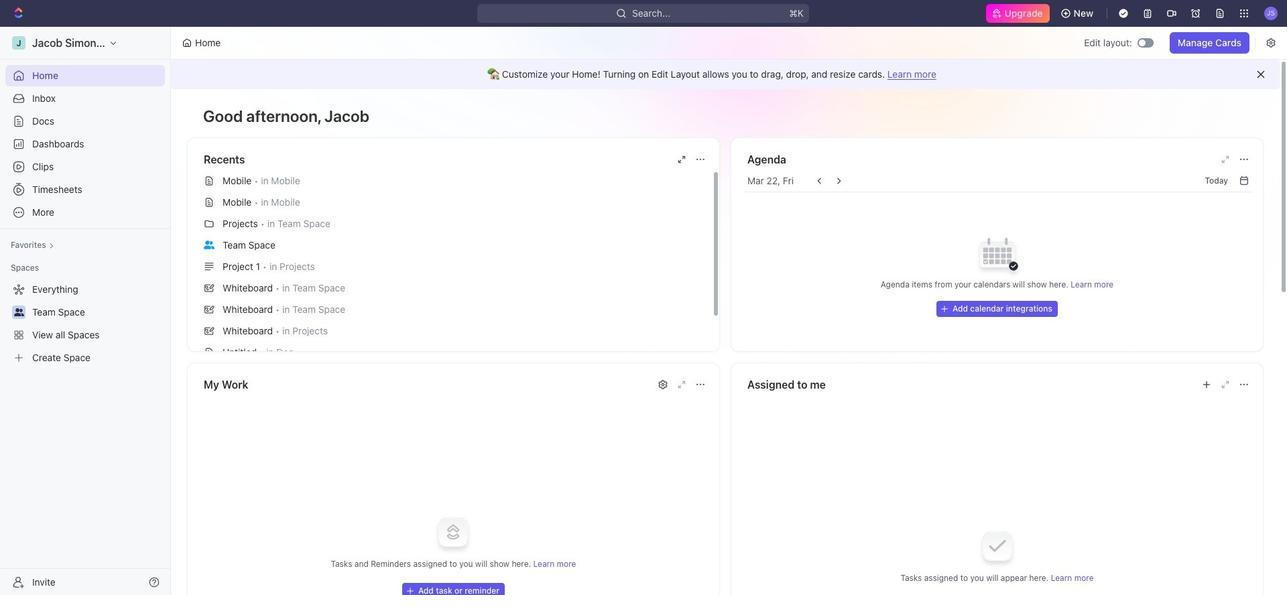 Task type: vqa. For each thing, say whether or not it's contained in the screenshot.
'tree' inside Sidebar NAVIGATION
yes



Task type: locate. For each thing, give the bounding box(es) containing it.
1 horizontal spatial user group image
[[204, 241, 215, 249]]

user group image inside the sidebar navigation
[[14, 308, 24, 317]]

1 vertical spatial user group image
[[14, 308, 24, 317]]

user group image
[[204, 241, 215, 249], [14, 308, 24, 317]]

0 horizontal spatial user group image
[[14, 308, 24, 317]]

tree
[[5, 279, 165, 369]]

0 vertical spatial user group image
[[204, 241, 215, 249]]

alert
[[171, 60, 1280, 89]]

tree inside the sidebar navigation
[[5, 279, 165, 369]]

sidebar navigation
[[0, 27, 174, 596]]



Task type: describe. For each thing, give the bounding box(es) containing it.
jacob simon's workspace, , element
[[12, 36, 25, 50]]



